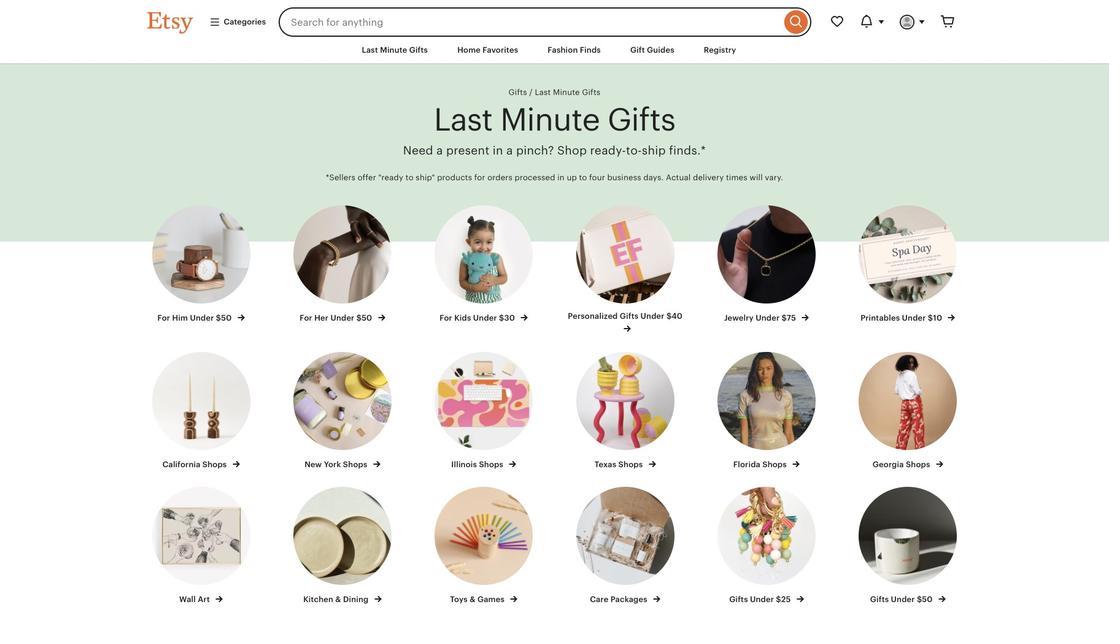 Task type: locate. For each thing, give the bounding box(es) containing it.
for inside "for her under $50" link
[[300, 314, 312, 323]]

5 shops from the left
[[762, 460, 787, 469]]

ship
[[642, 144, 666, 157]]

shop
[[557, 144, 587, 157]]

None search field
[[279, 7, 811, 37]]

2 vertical spatial minute
[[500, 102, 600, 137]]

3 for from the left
[[440, 314, 452, 323]]

wall art link
[[141, 487, 261, 606]]

a right need
[[436, 144, 443, 157]]

2 to from the left
[[579, 173, 587, 182]]

for
[[474, 173, 485, 182]]

4 shops from the left
[[618, 460, 643, 469]]

0 horizontal spatial for
[[157, 314, 170, 323]]

wall art
[[179, 595, 212, 604]]

gifts under $25
[[729, 595, 793, 604]]

shops right florida
[[762, 460, 787, 469]]

favorites
[[483, 45, 518, 55]]

$25
[[776, 595, 791, 604]]

fashion
[[548, 45, 578, 55]]

$10
[[928, 314, 942, 323]]

6 shops from the left
[[906, 460, 930, 469]]

0 vertical spatial minute
[[380, 45, 407, 55]]

0 horizontal spatial &
[[335, 595, 341, 604]]

illinois
[[451, 460, 477, 469]]

in up orders
[[493, 144, 503, 157]]

texas shops
[[595, 460, 645, 469]]

for left him
[[157, 314, 170, 323]]

0 horizontal spatial $50
[[216, 314, 232, 323]]

fashion finds link
[[538, 39, 610, 61]]

3 shops from the left
[[479, 460, 503, 469]]

1 for from the left
[[157, 314, 170, 323]]

2 horizontal spatial last
[[535, 88, 551, 97]]

1 horizontal spatial &
[[470, 595, 475, 604]]

1 horizontal spatial $50
[[356, 314, 372, 323]]

to
[[406, 173, 414, 182], [579, 173, 587, 182]]

finds.*
[[669, 144, 706, 157]]

for inside for kids under $30 link
[[440, 314, 452, 323]]

georgia shops
[[873, 460, 932, 469]]

1 horizontal spatial to
[[579, 173, 587, 182]]

in left the up
[[557, 173, 565, 182]]

products
[[437, 173, 472, 182]]

her
[[314, 314, 328, 323]]

1 vertical spatial minute
[[553, 88, 580, 97]]

for left kids
[[440, 314, 452, 323]]

last minute gifts
[[362, 45, 428, 55], [535, 88, 600, 97], [434, 102, 675, 137]]

menu bar
[[125, 37, 984, 65]]

texas shops link
[[566, 352, 685, 471]]

kitchen & dining
[[303, 595, 371, 604]]

categories
[[224, 17, 266, 26]]

"ready
[[378, 173, 403, 182]]

new york shops link
[[283, 352, 402, 471]]

ship"
[[416, 173, 435, 182]]

vary.
[[765, 173, 783, 182]]

in
[[493, 144, 503, 157], [557, 173, 565, 182]]

days.
[[643, 173, 664, 182]]

shops right california in the bottom left of the page
[[202, 460, 227, 469]]

2 for from the left
[[300, 314, 312, 323]]

printables
[[861, 314, 900, 323]]

1 & from the left
[[335, 595, 341, 604]]

2 horizontal spatial for
[[440, 314, 452, 323]]

0 vertical spatial last
[[362, 45, 378, 55]]

& for kitchen
[[335, 595, 341, 604]]

shops right york on the left bottom
[[343, 460, 367, 469]]

delivery
[[693, 173, 724, 182]]

for for for kids under $30
[[440, 314, 452, 323]]

minute
[[380, 45, 407, 55], [553, 88, 580, 97], [500, 102, 600, 137]]

a left pinch?
[[506, 144, 513, 157]]

to right the up
[[579, 173, 587, 182]]

home favorites link
[[448, 39, 527, 61]]

0 vertical spatial in
[[493, 144, 503, 157]]

gifts link
[[509, 88, 527, 97]]

& right toys
[[470, 595, 475, 604]]

finds
[[580, 45, 601, 55]]

for her under $50 link
[[283, 206, 402, 324]]

for her under $50
[[300, 314, 374, 323]]

1 horizontal spatial a
[[506, 144, 513, 157]]

shops for florida
[[762, 460, 787, 469]]

2 horizontal spatial $50
[[917, 595, 933, 604]]

categories banner
[[125, 0, 984, 37]]

under
[[640, 312, 664, 321], [190, 314, 214, 323], [330, 314, 354, 323], [473, 314, 497, 323], [756, 314, 780, 323], [902, 314, 926, 323], [750, 595, 774, 604], [891, 595, 915, 604]]

games
[[477, 595, 505, 604]]

1 vertical spatial in
[[557, 173, 565, 182]]

1 horizontal spatial for
[[300, 314, 312, 323]]

registry
[[704, 45, 736, 55]]

shops for texas
[[618, 460, 643, 469]]

1 horizontal spatial in
[[557, 173, 565, 182]]

guides
[[647, 45, 674, 55]]

to left ship"
[[406, 173, 414, 182]]

home
[[457, 45, 481, 55]]

art
[[198, 595, 210, 604]]

2 vertical spatial last
[[434, 102, 493, 137]]

care
[[590, 595, 608, 604]]

shops right illinois
[[479, 460, 503, 469]]

up
[[567, 173, 577, 182]]

& left dining
[[335, 595, 341, 604]]

2 & from the left
[[470, 595, 475, 604]]

0 horizontal spatial last
[[362, 45, 378, 55]]

jewelry under $75 link
[[707, 206, 826, 324]]

printables under $10
[[861, 314, 944, 323]]

illinois shops link
[[424, 352, 543, 471]]

business
[[607, 173, 641, 182]]

gifts
[[409, 45, 428, 55], [509, 88, 527, 97], [582, 88, 600, 97], [607, 102, 675, 137], [620, 312, 638, 321], [729, 595, 748, 604], [870, 595, 889, 604]]

last
[[362, 45, 378, 55], [535, 88, 551, 97], [434, 102, 493, 137]]

kitchen
[[303, 595, 333, 604]]

0 horizontal spatial to
[[406, 173, 414, 182]]

packages
[[610, 595, 647, 604]]

gifts under $25 link
[[707, 487, 826, 606]]

for left her
[[300, 314, 312, 323]]

0 horizontal spatial a
[[436, 144, 443, 157]]

shops right texas
[[618, 460, 643, 469]]

georgia shops link
[[848, 352, 968, 471]]

1 vertical spatial last
[[535, 88, 551, 97]]

for inside for him under $50 link
[[157, 314, 170, 323]]

$50
[[216, 314, 232, 323], [356, 314, 372, 323], [917, 595, 933, 604]]

personalized
[[568, 312, 618, 321]]

shops right georgia
[[906, 460, 930, 469]]

florida shops link
[[707, 352, 826, 471]]

&
[[335, 595, 341, 604], [470, 595, 475, 604]]

offer
[[358, 173, 376, 182]]

1 shops from the left
[[202, 460, 227, 469]]



Task type: describe. For each thing, give the bounding box(es) containing it.
1 horizontal spatial last
[[434, 102, 493, 137]]

processed
[[515, 173, 555, 182]]

gift
[[630, 45, 645, 55]]

2 a from the left
[[506, 144, 513, 157]]

$50 for for him under $50
[[216, 314, 232, 323]]

for for for him under $50
[[157, 314, 170, 323]]

actual
[[666, 173, 691, 182]]

york
[[324, 460, 341, 469]]

shops for georgia
[[906, 460, 930, 469]]

for kids under $30 link
[[424, 206, 543, 324]]

four
[[589, 173, 605, 182]]

him
[[172, 314, 188, 323]]

orders
[[487, 173, 512, 182]]

for for for her under $50
[[300, 314, 312, 323]]

gift guides link
[[621, 39, 684, 61]]

will
[[750, 173, 763, 182]]

*sellers
[[326, 173, 355, 182]]

1 vertical spatial last minute gifts
[[535, 88, 600, 97]]

need
[[403, 144, 433, 157]]

*sellers offer "ready to ship" products for orders processed in up to four business days. actual delivery times will vary.
[[326, 173, 783, 182]]

for him under $50 link
[[141, 206, 261, 324]]

kitchen & dining link
[[283, 487, 402, 606]]

georgia
[[873, 460, 904, 469]]

under inside 'link'
[[750, 595, 774, 604]]

& for toys
[[470, 595, 475, 604]]

last minute gifts link
[[353, 39, 437, 61]]

2 shops from the left
[[343, 460, 367, 469]]

care packages
[[590, 595, 649, 604]]

gifts inside 'link'
[[729, 595, 748, 604]]

categories button
[[200, 11, 275, 33]]

jewelry
[[724, 314, 754, 323]]

fashion finds
[[548, 45, 601, 55]]

california
[[162, 460, 200, 469]]

present
[[446, 144, 489, 157]]

illinois shops
[[451, 460, 505, 469]]

florida shops
[[733, 460, 789, 469]]

home favorites
[[457, 45, 518, 55]]

1 a from the left
[[436, 144, 443, 157]]

Search for anything text field
[[279, 7, 781, 37]]

$50 for for her under $50
[[356, 314, 372, 323]]

shops for illinois
[[479, 460, 503, 469]]

personalized gifts under $40 link
[[566, 206, 685, 335]]

texas
[[595, 460, 616, 469]]

toys
[[450, 595, 468, 604]]

dining
[[343, 595, 369, 604]]

shops for california
[[202, 460, 227, 469]]

1 to from the left
[[406, 173, 414, 182]]

to-
[[626, 144, 642, 157]]

new
[[305, 460, 322, 469]]

printables under $10 link
[[848, 206, 968, 324]]

toys & games link
[[424, 487, 543, 606]]

menu bar containing last minute gifts
[[125, 37, 984, 65]]

florida
[[733, 460, 760, 469]]

$30
[[499, 314, 515, 323]]

times
[[726, 173, 747, 182]]

jewelry under $75
[[724, 314, 798, 323]]

gifts under $50
[[870, 595, 935, 604]]

pinch?
[[516, 144, 554, 157]]

gift guides
[[630, 45, 674, 55]]

ready-
[[590, 144, 626, 157]]

california shops
[[162, 460, 229, 469]]

0 horizontal spatial in
[[493, 144, 503, 157]]

personalized gifts under $40
[[568, 312, 682, 321]]

kids
[[454, 314, 471, 323]]

registry link
[[695, 39, 745, 61]]

wall
[[179, 595, 196, 604]]

care packages link
[[566, 487, 685, 606]]

gifts under $50 link
[[848, 487, 968, 606]]

$75
[[782, 314, 796, 323]]

for kids under $30
[[440, 314, 517, 323]]

none search field inside categories banner
[[279, 7, 811, 37]]

california shops link
[[141, 352, 261, 471]]

0 vertical spatial last minute gifts
[[362, 45, 428, 55]]

need a present in a pinch? shop ready-to-ship finds.*
[[403, 144, 706, 157]]

toys & games
[[450, 595, 507, 604]]

for him under $50
[[157, 314, 234, 323]]

2 vertical spatial last minute gifts
[[434, 102, 675, 137]]



Task type: vqa. For each thing, say whether or not it's contained in the screenshot.
third For
yes



